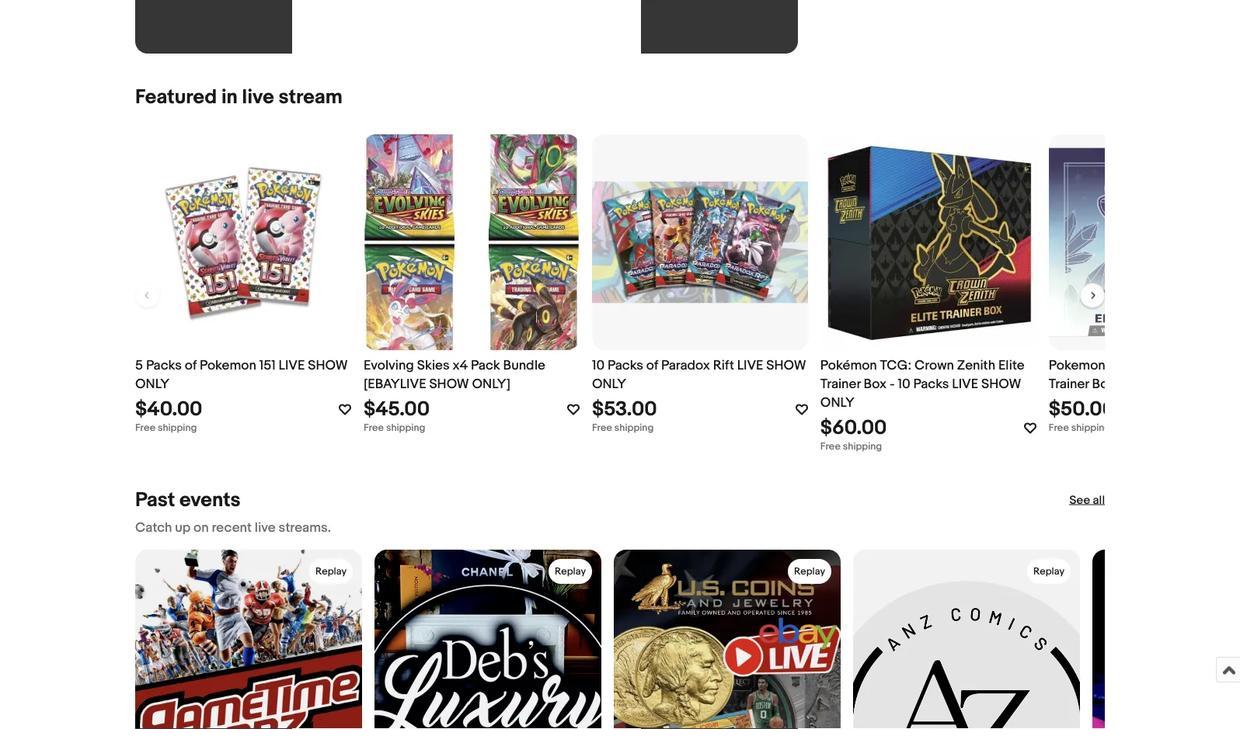 Task type: locate. For each thing, give the bounding box(es) containing it.
0 vertical spatial live
[[242, 85, 274, 109]]

live right recent
[[255, 520, 276, 537]]

1 horizontal spatial live
[[737, 358, 764, 374]]

1 horizontal spatial 10
[[898, 376, 911, 393]]

of inside 5 packs of pokemon 151  live show only
[[185, 358, 197, 374]]

pokemon tcg silver tempest elite trainer box live show only image
[[1049, 148, 1240, 337]]

featured
[[135, 85, 217, 109]]

free
[[135, 422, 155, 434], [364, 422, 384, 434], [592, 422, 612, 434], [1049, 422, 1069, 434], [821, 441, 841, 453]]

only inside 5 packs of pokemon 151  live show only
[[135, 376, 169, 393]]

live inside 10 packs of paradox rift live show only
[[737, 358, 764, 374]]

free shipping for $45.00
[[364, 422, 425, 434]]

pokemon left 151
[[200, 358, 256, 374]]

free shipping down "$53.00" in the bottom of the page
[[592, 422, 654, 434]]

0 horizontal spatial live
[[279, 358, 305, 374]]

shipping inside pokemon tcg silver tempest el $50.00 free shipping
[[1071, 422, 1111, 434]]

live right rift
[[737, 358, 764, 374]]

1 pokemon from the left
[[200, 358, 256, 374]]

packs inside 5 packs of pokemon 151  live show only
[[146, 358, 182, 374]]

on
[[194, 520, 209, 537]]

catch up on recent live streams.
[[135, 520, 331, 537]]

of inside 10 packs of paradox rift live show only
[[646, 358, 658, 374]]

0 horizontal spatial pokemon
[[200, 358, 256, 374]]

shipping down $60.00
[[843, 441, 882, 453]]

packs up "$53.00" in the bottom of the page
[[608, 358, 643, 374]]

catch
[[135, 520, 172, 537]]

only inside pokémon tcg: crown zenith elite trainer box - 10 packs live show only
[[821, 395, 855, 411]]

show inside 5 packs of pokemon 151  live show only
[[308, 358, 348, 374]]

10 packs of paradox rift live show only image
[[592, 182, 808, 303]]

free shipping down $60.00
[[821, 441, 882, 453]]

10 packs of paradox rift live show only link
[[592, 357, 808, 394]]

only
[[135, 376, 169, 393], [592, 376, 626, 393], [821, 395, 855, 411]]

live
[[279, 358, 305, 374], [737, 358, 764, 374], [952, 376, 978, 393]]

0 vertical spatial 10
[[592, 358, 605, 374]]

5
[[135, 358, 143, 374]]

free shipping down $40.00
[[135, 422, 197, 434]]

pokémon tcg: crown zenith elite trainer box - 10 packs live show only image
[[821, 134, 1037, 350]]

0 horizontal spatial packs
[[146, 358, 182, 374]]

live right in
[[242, 85, 274, 109]]

2 horizontal spatial live
[[952, 376, 978, 393]]

pokemon up $50.00 in the right of the page
[[1049, 358, 1106, 374]]

live down zenith
[[952, 376, 978, 393]]

10
[[592, 358, 605, 374], [898, 376, 911, 393]]

only up "$53.00" in the bottom of the page
[[592, 376, 626, 393]]

replay
[[316, 566, 347, 578], [555, 566, 586, 578], [794, 566, 825, 578], [1034, 566, 1065, 578]]

only inside 10 packs of paradox rift live show only
[[592, 376, 626, 393]]

pokemon inside 5 packs of pokemon 151  live show only
[[200, 358, 256, 374]]

1 horizontal spatial of
[[646, 358, 658, 374]]

packs down the crown
[[913, 376, 949, 393]]

shipping
[[158, 422, 197, 434], [386, 422, 425, 434], [615, 422, 654, 434], [1071, 422, 1111, 434], [843, 441, 882, 453]]

show down elite
[[981, 376, 1021, 393]]

in
[[221, 85, 238, 109]]

shipping for $40.00
[[158, 422, 197, 434]]

free for $40.00
[[135, 422, 155, 434]]

0 horizontal spatial only
[[135, 376, 169, 393]]

10 inside pokémon tcg: crown zenith elite trainer box - 10 packs live show only
[[898, 376, 911, 393]]

2 pokemon from the left
[[1049, 358, 1106, 374]]

show inside 10 packs of paradox rift live show only
[[766, 358, 806, 374]]

el
[[1231, 358, 1240, 374]]

free down $40.00
[[135, 422, 155, 434]]

1 of from the left
[[185, 358, 197, 374]]

pokémon tcg: crown zenith elite trainer box - 10 packs live show only
[[821, 358, 1025, 411]]

packs inside 10 packs of paradox rift live show only
[[608, 358, 643, 374]]

1 vertical spatial live
[[255, 520, 276, 537]]

$40.00
[[135, 397, 202, 422]]

see all
[[1070, 493, 1105, 507]]

evolving skies x4 pack bundle [ebaylive show only] image
[[364, 75, 580, 410]]

10 inside 10 packs of paradox rift live show only
[[592, 358, 605, 374]]

free down $50.00 in the right of the page
[[1049, 422, 1069, 434]]

show down x4
[[429, 376, 469, 393]]

of up $40.00
[[185, 358, 197, 374]]

free shipping
[[135, 422, 197, 434], [364, 422, 425, 434], [592, 422, 654, 434], [821, 441, 882, 453]]

packs right the 5
[[146, 358, 182, 374]]

evolving
[[364, 358, 414, 374]]

only down trainer in the bottom of the page
[[821, 395, 855, 411]]

shipping down "$45.00"
[[386, 422, 425, 434]]

free down $60.00
[[821, 441, 841, 453]]

only]
[[472, 376, 511, 393]]

1 vertical spatial 10
[[898, 376, 911, 393]]

free shipping down "$45.00"
[[364, 422, 425, 434]]

10 up "$53.00" in the bottom of the page
[[592, 358, 605, 374]]

5 packs of pokemon 151  live show only
[[135, 358, 348, 393]]

of
[[185, 358, 197, 374], [646, 358, 658, 374]]

2 of from the left
[[646, 358, 658, 374]]

box
[[864, 376, 887, 393]]

packs
[[146, 358, 182, 374], [608, 358, 643, 374], [913, 376, 949, 393]]

pokemon
[[200, 358, 256, 374], [1049, 358, 1106, 374]]

show inside evolving skies x4 pack bundle [ebaylive show only]
[[429, 376, 469, 393]]

rift
[[713, 358, 734, 374]]

show right 151
[[308, 358, 348, 374]]

2 horizontal spatial packs
[[913, 376, 949, 393]]

live inside 5 packs of pokemon 151  live show only
[[279, 358, 305, 374]]

past events
[[135, 488, 241, 512]]

free down "$53.00" in the bottom of the page
[[592, 422, 612, 434]]

free for $45.00
[[364, 422, 384, 434]]

show
[[308, 358, 348, 374], [766, 358, 806, 374], [429, 376, 469, 393], [981, 376, 1021, 393]]

0 horizontal spatial 10
[[592, 358, 605, 374]]

skies
[[417, 358, 450, 374]]

live inside pokémon tcg: crown zenith elite trainer box - 10 packs live show only
[[952, 376, 978, 393]]

1 horizontal spatial only
[[592, 376, 626, 393]]

0 horizontal spatial of
[[185, 358, 197, 374]]

shipping down $40.00
[[158, 422, 197, 434]]

2 horizontal spatial only
[[821, 395, 855, 411]]

1 horizontal spatial pokemon
[[1049, 358, 1106, 374]]

stream
[[279, 85, 343, 109]]

live for $53.00
[[737, 358, 764, 374]]

evolving skies x4 pack bundle [ebaylive show only] link
[[364, 357, 580, 394]]

packs for $53.00
[[608, 358, 643, 374]]

free down "$45.00"
[[364, 422, 384, 434]]

of left the "paradox"
[[646, 358, 658, 374]]

streams.
[[279, 520, 331, 537]]

10 right -
[[898, 376, 911, 393]]

show left pokémon
[[766, 358, 806, 374]]

shipping down "$53.00" in the bottom of the page
[[615, 422, 654, 434]]

only down the 5
[[135, 376, 169, 393]]

live right 151
[[279, 358, 305, 374]]

1 horizontal spatial packs
[[608, 358, 643, 374]]

packs for $40.00
[[146, 358, 182, 374]]

packs inside pokémon tcg: crown zenith elite trainer box - 10 packs live show only
[[913, 376, 949, 393]]

-
[[890, 376, 895, 393]]

shipping down $50.00 in the right of the page
[[1071, 422, 1111, 434]]

free shipping for $40.00
[[135, 422, 197, 434]]

3 replay from the left
[[794, 566, 825, 578]]

live
[[242, 85, 274, 109], [255, 520, 276, 537]]



Task type: describe. For each thing, give the bounding box(es) containing it.
pokemon inside pokemon tcg silver tempest el $50.00 free shipping
[[1049, 358, 1106, 374]]

paradox
[[661, 358, 710, 374]]

5 packs of pokemon 151  live show only image
[[135, 134, 351, 350]]

trainer
[[821, 376, 861, 393]]

past
[[135, 488, 175, 512]]

5 packs of pokemon 151  live show only link
[[135, 357, 351, 394]]

show for $45.00
[[429, 376, 469, 393]]

evolving skies x4 pack bundle [ebaylive show only]
[[364, 358, 545, 393]]

$53.00
[[592, 397, 657, 422]]

up
[[175, 520, 191, 537]]

$45.00
[[364, 397, 430, 422]]

show for $40.00
[[308, 358, 348, 374]]

$60.00
[[821, 416, 887, 440]]

shipping for $45.00
[[386, 422, 425, 434]]

pokemon tcg silver tempest el link
[[1049, 357, 1240, 394]]

show for $53.00
[[766, 358, 806, 374]]

crown
[[915, 358, 954, 374]]

recent
[[212, 520, 252, 537]]

elite
[[999, 358, 1025, 374]]

$50.00
[[1049, 397, 1115, 422]]

[ebaylive
[[364, 376, 426, 393]]

show inside pokémon tcg: crown zenith elite trainer box - 10 packs live show only
[[981, 376, 1021, 393]]

shipping for $60.00
[[843, 441, 882, 453]]

of for $40.00
[[185, 358, 197, 374]]

1 replay from the left
[[316, 566, 347, 578]]

silver
[[1139, 358, 1172, 374]]

free shipping for $53.00
[[592, 422, 654, 434]]

featured in live stream
[[135, 85, 343, 109]]

live for $40.00
[[279, 358, 305, 374]]

pokémon
[[821, 358, 877, 374]]

free shipping for $60.00
[[821, 441, 882, 453]]

tcg
[[1109, 358, 1136, 374]]

zenith
[[957, 358, 996, 374]]

tempest
[[1175, 358, 1228, 374]]

2 replay from the left
[[555, 566, 586, 578]]

free for $53.00
[[592, 422, 612, 434]]

x4
[[453, 358, 468, 374]]

pokémon tcg: crown zenith elite trainer box - 10 packs live show only link
[[821, 357, 1037, 413]]

see all link
[[1070, 493, 1105, 508]]

of for $53.00
[[646, 358, 658, 374]]

10 packs of paradox rift live show only
[[592, 358, 806, 393]]

shipping for $53.00
[[615, 422, 654, 434]]

tcg:
[[880, 358, 912, 374]]

pack
[[471, 358, 500, 374]]

all
[[1093, 493, 1105, 507]]

only for $40.00
[[135, 376, 169, 393]]

4 replay from the left
[[1034, 566, 1065, 578]]

bundle
[[503, 358, 545, 374]]

events
[[180, 488, 241, 512]]

see
[[1070, 493, 1090, 507]]

free inside pokemon tcg silver tempest el $50.00 free shipping
[[1049, 422, 1069, 434]]

free for $60.00
[[821, 441, 841, 453]]

pokemon tcg silver tempest el $50.00 free shipping
[[1049, 358, 1240, 434]]

151
[[259, 358, 276, 374]]

only for $53.00
[[592, 376, 626, 393]]



Task type: vqa. For each thing, say whether or not it's contained in the screenshot.
$9.89
no



